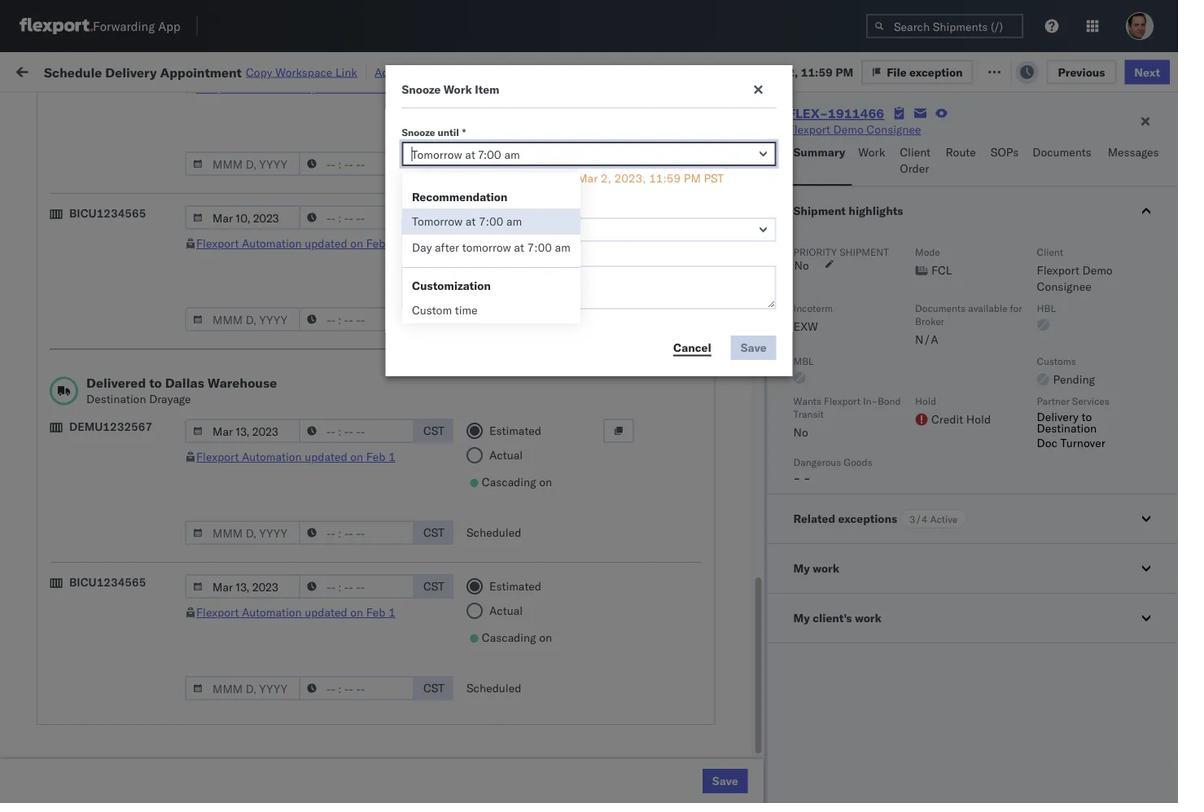Task type: vqa. For each thing, say whether or not it's contained in the screenshot.
progress
yes



Task type: locate. For each thing, give the bounding box(es) containing it.
0 vertical spatial upload customs clearance documents link
[[37, 116, 231, 149]]

customs for lululemon usa inc. test
[[77, 117, 123, 131]]

ready for work, blocked, in progress
[[124, 101, 295, 113]]

mmm d, yyyy text field for demu1232567
[[185, 419, 301, 443]]

21, up 24, at the left of page
[[361, 448, 379, 463]]

0 vertical spatial -- : -- -- text field
[[299, 205, 415, 230]]

7:00
[[479, 214, 504, 228], [527, 240, 552, 255]]

flexport inside wants flexport in-bond transit no
[[824, 395, 861, 407]]

flex-1911408 down order
[[899, 198, 984, 212]]

schedule pickup from los angeles, ca link for otter products - test account
[[37, 224, 231, 256]]

blocked,
[[199, 101, 240, 113]]

mmm d, yyyy text field for bicu1234565
[[185, 205, 301, 230]]

0 vertical spatial *
[[463, 126, 466, 138]]

resize handle column header
[[233, 126, 252, 803], [414, 126, 433, 803], [471, 126, 490, 803], [577, 126, 596, 803], [683, 126, 702, 803], [845, 126, 865, 803], [976, 126, 995, 803], [1082, 126, 1101, 803], [1137, 126, 1157, 803]]

los for schedule pickup from los angeles, ca button associated with honeywell - test account
[[154, 404, 172, 418]]

1 vertical spatial at
[[466, 214, 476, 228]]

0 vertical spatial otter products, llc
[[710, 233, 813, 248]]

2 confirm pickup from los angeles, ca button from the top
[[37, 510, 231, 544]]

1 vertical spatial confirm pickup from los angeles, ca button
[[37, 510, 231, 544]]

flex-2001714 for schedule pickup from los angeles international airport
[[899, 305, 984, 319]]

4 resize handle column header from the left
[[577, 126, 596, 803]]

3 cascading on from the top
[[482, 475, 552, 489]]

schedule delivery appointment button down the workitem button
[[37, 196, 200, 214]]

work down the track
[[444, 82, 472, 97]]

flexport automation updated on feb 1
[[196, 81, 396, 95], [196, 236, 396, 250], [196, 450, 396, 464], [196, 605, 396, 619]]

at for tomorrow
[[466, 214, 476, 228]]

0 vertical spatial demu1232567
[[69, 419, 152, 434]]

upload customs clearance documents button for 12:00 pm pst, feb 20, 2023
[[37, 367, 231, 401]]

2 vertical spatial estimated
[[490, 579, 542, 593]]

work right client's
[[855, 611, 882, 625]]

0 vertical spatial 14,
[[368, 162, 386, 176]]

at down recommendation
[[466, 214, 476, 228]]

1 vertical spatial flex-1988285
[[899, 269, 984, 283]]

consignee inside button
[[710, 133, 757, 145]]

documents
[[37, 133, 96, 147], [1033, 145, 1092, 159], [916, 302, 966, 314], [37, 384, 96, 398]]

1 schedule delivery appointment from the top
[[37, 197, 200, 211]]

upload left proof
[[37, 591, 74, 605]]

pst down test
[[704, 171, 724, 185]]

7:30 pm pst, feb 21, 2023
[[262, 413, 410, 427], [262, 448, 410, 463]]

appointment
[[160, 64, 242, 80], [133, 197, 200, 211], [133, 268, 200, 283], [133, 340, 200, 354], [133, 448, 200, 462]]

1 vertical spatial 12:00
[[262, 556, 294, 570]]

bicu1234565 for cst
[[69, 575, 146, 589]]

8 ca from the top
[[37, 707, 53, 721]]

4 schedule pickup from los angeles, ca link from the top
[[37, 618, 231, 650]]

my for my work button
[[794, 561, 810, 575]]

1 vertical spatial to
[[1082, 410, 1092, 424]]

demo
[[834, 122, 864, 136], [1083, 263, 1113, 277], [650, 628, 680, 642], [650, 663, 680, 678], [650, 699, 680, 713]]

0 vertical spatial 11:59 pm pst, feb 16, 2023
[[262, 233, 417, 248]]

1 horizontal spatial destination
[[632, 65, 695, 79]]

bleckmann
[[898, 771, 956, 785]]

2 upload from the top
[[37, 368, 74, 382]]

1 flex-1977428 from the top
[[899, 413, 984, 427]]

1 vertical spatial confirm pickup from los angeles, ca
[[37, 511, 213, 542]]

0 horizontal spatial to
[[149, 375, 162, 391]]

0 vertical spatial 7:30 pm pst, feb 21, 2023
[[262, 413, 410, 427]]

shipment highlights
[[794, 204, 904, 218]]

resize handle column header for container numbers "button"
[[1082, 126, 1101, 803]]

1 vertical spatial digital
[[896, 341, 929, 355]]

1 horizontal spatial my work
[[794, 561, 840, 575]]

1 vertical spatial confirm
[[37, 511, 79, 525]]

schedule delivery appointment link for 12:30 pm pst, feb 17, 2023
[[37, 339, 200, 356]]

7:30 down the warehouse
[[262, 413, 287, 427]]

2 horizontal spatial at
[[514, 240, 524, 255]]

1 vertical spatial otter products, llc
[[710, 269, 813, 283]]

6 schedule pickup from los angeles, ca from the top
[[37, 690, 220, 721]]

flex-2150210
[[899, 592, 984, 606]]

bookings
[[604, 162, 652, 176], [710, 162, 758, 176], [710, 198, 758, 212], [604, 484, 652, 498], [710, 484, 758, 498], [604, 556, 652, 570], [710, 556, 758, 570], [710, 628, 758, 642], [710, 663, 758, 678], [710, 699, 758, 713], [710, 735, 758, 749]]

from inside schedule pickup from los angeles international airport
[[127, 296, 151, 310]]

clearance
[[126, 117, 178, 131], [126, 368, 178, 382]]

25, down 24, at the left of page
[[369, 556, 387, 570]]

schedule delivery appointment button for 7:30 pm pst, feb 21, 2023
[[37, 447, 200, 465]]

1 confirm pickup from los angeles, ca button from the top
[[37, 474, 231, 509]]

2 21, from the top
[[361, 448, 379, 463]]

1 integration test account - western digital from the top
[[710, 305, 929, 319]]

dangerous
[[794, 456, 842, 468]]

2 confirm from the top
[[37, 511, 79, 525]]

schedule delivery appointment link down the workitem button
[[37, 196, 200, 212]]

3 air from the top
[[498, 377, 513, 391]]

mbl/mawb nu
[[1109, 133, 1179, 145]]

resize handle column header for the workitem button
[[233, 126, 252, 803]]

1 flexport automation updated on feb 1 from the top
[[196, 81, 396, 95]]

los for schedule pickup from los angeles, ca button corresponding to otter products - test account
[[154, 224, 172, 239]]

integration for schedule delivery appointment
[[710, 341, 766, 355]]

6 resize handle column header from the left
[[845, 126, 865, 803]]

upload customs clearance documents for 10:00
[[37, 117, 178, 147]]

client inside button
[[604, 133, 631, 145]]

demo inside 'client flexport demo consignee incoterm exw'
[[1083, 263, 1113, 277]]

MMM D, YYYY text field
[[185, 151, 301, 176], [185, 307, 301, 331], [185, 574, 301, 599], [185, 676, 301, 700]]

upload customs clearance documents down airport
[[37, 368, 178, 398]]

1 vertical spatial 12:30
[[262, 341, 294, 355]]

appointment down the workitem button
[[133, 197, 200, 211]]

4 flexport automation updated on feb 1 button from the top
[[196, 605, 396, 619]]

1 horizontal spatial client
[[900, 145, 931, 159]]

am right "9:30"
[[290, 520, 309, 534]]

clearance down ready
[[126, 117, 178, 131]]

ag
[[764, 377, 780, 391], [870, 377, 885, 391], [764, 592, 780, 606], [870, 592, 885, 606]]

my work down the related
[[794, 561, 840, 575]]

2001714 for schedule delivery appointment
[[934, 341, 984, 355]]

12:00
[[262, 377, 294, 391], [262, 556, 294, 570]]

MMM D, YYYY text field
[[185, 205, 301, 230], [185, 419, 301, 443], [185, 520, 301, 545]]

hold right credit on the right bottom of the page
[[967, 412, 991, 426]]

9:00 am pst, feb 25, 2023
[[262, 592, 411, 606]]

demo123 for schedule delivery appointment
[[1109, 198, 1164, 212]]

related
[[794, 511, 836, 526]]

flexport automation updated on feb 1 for third flexport automation updated on feb 1 button
[[196, 450, 396, 464]]

1 7:30 pm pst, feb 21, 2023 from the top
[[262, 413, 410, 427]]

schedule delivery appointment down the workitem button
[[37, 197, 200, 211]]

work right import
[[177, 63, 205, 77]]

1 2001714 from the top
[[934, 305, 984, 319]]

1 vertical spatial 2001714
[[934, 341, 984, 355]]

16, left customization
[[368, 269, 386, 283]]

no down priority
[[795, 258, 809, 272]]

1 confirm from the top
[[37, 475, 79, 490]]

schedule delivery appointment button for 11:59 pm pst, feb 14, 2023
[[37, 196, 200, 214]]

updated for 3rd flexport automation updated on feb 1 button from the bottom of the page
[[305, 236, 347, 250]]

1 vertical spatial upload customs clearance documents button
[[37, 367, 231, 401]]

otter products - test account
[[604, 233, 761, 248]]

otter products, llc down shipment
[[710, 233, 813, 248]]

schedule delivery appointment button for 12:30 pm pst, feb 17, 2023
[[37, 339, 200, 357]]

1 horizontal spatial 7:00
[[527, 240, 552, 255]]

western right incoterm
[[850, 305, 893, 319]]

0 vertical spatial 21,
[[361, 413, 379, 427]]

to up drayage
[[149, 375, 162, 391]]

messages
[[1108, 145, 1160, 159]]

2 horizontal spatial destination
[[1037, 421, 1097, 435]]

4 actual from the top
[[490, 604, 523, 618]]

client flexport demo consignee incoterm exw
[[794, 246, 1113, 334]]

17, up 20,
[[368, 341, 386, 355]]

automation
[[242, 81, 302, 95], [242, 236, 302, 250], [242, 450, 302, 464], [242, 605, 302, 619]]

0 vertical spatial work
[[47, 59, 89, 81]]

appointment up dallas on the top left of the page
[[133, 340, 200, 354]]

upload inside button
[[37, 591, 74, 605]]

exw
[[794, 319, 818, 334]]

to down services
[[1082, 410, 1092, 424]]

1 vertical spatial integration test account - western digital
[[710, 341, 929, 355]]

at for 688
[[341, 63, 351, 77]]

demo123 for confirm delivery
[[1109, 556, 1164, 570]]

snooze work item
[[402, 82, 500, 97]]

lagerfeld
[[734, 771, 783, 785]]

flexport
[[196, 81, 239, 95], [788, 122, 831, 136], [196, 236, 239, 250], [1037, 263, 1080, 277], [824, 395, 861, 407], [196, 450, 239, 464], [196, 605, 239, 619], [604, 628, 647, 642], [604, 663, 647, 678], [604, 699, 647, 713]]

1 vertical spatial 11:59 pm pst, feb 14, 2023
[[262, 198, 417, 212]]

llc
[[793, 233, 813, 248], [793, 269, 813, 283]]

resize handle column header for mode "button"
[[577, 126, 596, 803]]

inc.
[[687, 126, 707, 140]]

my client's work button
[[768, 594, 1179, 643]]

0 vertical spatial 7:30
[[262, 413, 287, 427]]

delivery up ready
[[105, 64, 157, 80]]

appointment down drayage
[[133, 448, 200, 462]]

destination down delivered
[[86, 392, 146, 406]]

2 vertical spatial my
[[794, 611, 810, 625]]

1 vertical spatial estimated
[[490, 424, 542, 438]]

flex- up client order
[[899, 126, 934, 140]]

client inside 'client flexport demo consignee incoterm exw'
[[1037, 246, 1064, 258]]

delivery down the partner at right
[[1037, 410, 1079, 424]]

3 -- : -- -- text field from the top
[[299, 676, 415, 700]]

snooze up is at the left top
[[441, 133, 474, 145]]

schedule pickup from los angeles, ca button for bookings test consignee
[[37, 152, 231, 186]]

work
[[177, 63, 205, 77], [444, 82, 472, 97], [859, 145, 886, 159]]

my for my client's work button
[[794, 611, 810, 625]]

after right day
[[435, 240, 459, 255]]

ocean fcl
[[498, 162, 555, 176], [498, 198, 555, 212], [498, 484, 555, 498], [498, 556, 555, 570], [498, 628, 555, 642], [498, 699, 555, 713]]

2001714 for schedule pickup from los angeles international airport
[[934, 305, 984, 319]]

appointment for 11:59 pm pst, feb 14, 2023
[[133, 197, 200, 211]]

1 vertical spatial 17,
[[368, 341, 386, 355]]

batch
[[1088, 63, 1120, 77]]

0 vertical spatial confirm pickup from los angeles, ca link
[[37, 474, 231, 507]]

12:00 for 12:00 am pst, feb 25, 2023
[[262, 556, 294, 570]]

priority shipment
[[794, 246, 889, 258]]

17, left the custom
[[368, 305, 386, 319]]

western for schedule delivery appointment
[[850, 341, 893, 355]]

0 horizontal spatial *
[[440, 202, 443, 214]]

4 schedule pickup from los angeles, ca from the top
[[37, 619, 220, 649]]

17,
[[368, 305, 386, 319], [368, 341, 386, 355]]

previous button
[[1047, 60, 1117, 84]]

recommendation
[[412, 190, 508, 204]]

3 mmm d, yyyy text field from the top
[[185, 520, 301, 545]]

3 confirm from the top
[[37, 555, 79, 569]]

pm
[[836, 65, 854, 79], [297, 126, 315, 140], [297, 162, 315, 176], [684, 171, 701, 185], [297, 198, 315, 212], [297, 233, 315, 248], [297, 269, 315, 283], [297, 305, 315, 319], [297, 341, 315, 355], [297, 377, 315, 391], [290, 413, 308, 427], [290, 448, 308, 463], [297, 663, 315, 678], [297, 699, 315, 713]]

schedule delivery appointment link for 7:30 pm pst, feb 21, 2023
[[37, 447, 200, 463]]

12:30 pm pst, feb 17, 2023 for schedule delivery appointment
[[262, 341, 417, 355]]

2 horizontal spatial work
[[859, 145, 886, 159]]

save
[[713, 774, 738, 788]]

no inside wants flexport in-bond transit no
[[794, 425, 809, 439]]

no right :
[[382, 101, 395, 113]]

cst
[[424, 424, 445, 438], [424, 525, 445, 540], [424, 579, 445, 593], [424, 681, 445, 695]]

schedule delivery appointment for 11:59
[[37, 197, 200, 211]]

destination inside partner services delivery to destination doc turnover dangerous goods - -
[[1037, 421, 1097, 435]]

2 vertical spatial mmm d, yyyy text field
[[185, 520, 301, 545]]

2 schedule pickup from los angeles, ca link from the top
[[37, 224, 231, 256]]

feb for 10:00 pm pst, feb 9, 2023's "upload customs clearance documents" link
[[345, 126, 365, 140]]

9:30
[[262, 520, 287, 534]]

0 vertical spatial 25,
[[369, 556, 387, 570]]

schedule delivery appointment link for 11:59 pm pst, feb 14, 2023
[[37, 196, 200, 212]]

2 digital from the top
[[896, 341, 929, 355]]

delivery inside partner services delivery to destination doc turnover dangerous goods - -
[[1037, 410, 1079, 424]]

0 vertical spatial flex-1977428
[[899, 413, 984, 427]]

4 demo123 from the top
[[1109, 556, 1164, 570]]

1 air from the top
[[498, 126, 513, 140]]

6 ca from the top
[[37, 635, 53, 649]]

schedule pickup from los angeles, ca for flexport
[[37, 690, 220, 721]]

0 vertical spatial after
[[470, 171, 494, 185]]

1 vertical spatial mode
[[916, 246, 941, 258]]

166 on track
[[392, 63, 458, 77]]

otter
[[604, 233, 631, 248], [710, 233, 737, 248], [710, 269, 737, 283]]

3 updated from the top
[[305, 450, 347, 464]]

2001714 down broker
[[934, 341, 984, 355]]

sops button
[[985, 138, 1026, 186]]

schedule pickup from los angeles, ca button
[[37, 152, 231, 186], [37, 224, 231, 258], [37, 403, 231, 437], [37, 654, 231, 688], [37, 689, 231, 724]]

1 upload from the top
[[37, 117, 74, 131]]

2 -- : -- -- text field from the top
[[299, 307, 415, 331]]

after right is at the left top
[[470, 171, 494, 185]]

1 vertical spatial llc
[[793, 269, 813, 283]]

2 flex-1988285 from the top
[[899, 269, 984, 283]]

schedule delivery appointment button down airport
[[37, 339, 200, 357]]

integration test account - western digital down exw
[[710, 341, 929, 355]]

schedule pickup from los angeles, ca button for otter products - test account
[[37, 224, 231, 258]]

2 flex-1977428 from the top
[[899, 520, 984, 534]]

mmm d, yyyy text field for fourth -- : -- -- text box from the bottom
[[185, 151, 301, 176]]

0 vertical spatial products,
[[740, 233, 790, 248]]

2 vertical spatial confirm
[[37, 555, 79, 569]]

shipment
[[794, 204, 846, 218]]

work inside button
[[859, 145, 886, 159]]

of right deadline
[[564, 171, 575, 185]]

Tomorrow at 7:00 am text field
[[402, 142, 777, 166]]

1 horizontal spatial *
[[463, 126, 466, 138]]

by:
[[59, 100, 75, 114]]

integration test account - western digital for schedule pickup from los angeles international airport
[[710, 305, 929, 319]]

1 21, from the top
[[361, 413, 379, 427]]

25, for 12:00 am pst, feb 25, 2023
[[369, 556, 387, 570]]

1911408 up the 'active'
[[934, 484, 984, 498]]

1 vertical spatial 1988285
[[934, 269, 984, 283]]

llc down shipment
[[793, 233, 813, 248]]

10 ocean from the top
[[498, 628, 532, 642]]

test
[[709, 126, 736, 140]]

western
[[850, 305, 893, 319], [850, 341, 893, 355]]

3 actual from the top
[[490, 448, 523, 462]]

0 vertical spatial 12:00
[[262, 377, 294, 391]]

14, down 9,
[[368, 162, 386, 176]]

bicu1234565 down the workitem button
[[69, 206, 146, 220]]

0 vertical spatial maeu1234567
[[1003, 412, 1086, 426]]

0 vertical spatial to
[[149, 375, 162, 391]]

2 air from the top
[[498, 341, 513, 355]]

1 vertical spatial upload
[[37, 368, 74, 382]]

flex- down broker
[[899, 341, 934, 355]]

4 -- : -- -- text field from the top
[[299, 574, 415, 599]]

flex-1988285 down "highlights"
[[899, 233, 984, 248]]

11:59 pm pst, feb 16, 2023
[[262, 233, 417, 248], [262, 269, 417, 283]]

action
[[1123, 63, 1159, 77]]

1 vertical spatial 16,
[[368, 269, 386, 283]]

transit
[[794, 408, 824, 420]]

1 vertical spatial after
[[435, 240, 459, 255]]

my down the related
[[794, 561, 810, 575]]

am up day after tomorrow at 7:00 am
[[507, 214, 522, 228]]

digital for schedule delivery appointment
[[896, 341, 929, 355]]

feb
[[366, 81, 386, 95], [345, 126, 365, 140], [345, 162, 365, 176], [345, 198, 365, 212], [345, 233, 365, 248], [366, 236, 386, 250], [345, 269, 365, 283], [345, 305, 365, 319], [345, 341, 365, 355], [345, 377, 365, 391], [338, 413, 358, 427], [338, 448, 358, 463], [366, 450, 386, 464], [339, 520, 359, 534], [346, 556, 366, 570], [339, 592, 359, 606], [366, 605, 386, 619]]

flex-1988285 up broker
[[899, 269, 984, 283]]

1 horizontal spatial mode
[[916, 246, 941, 258]]

flex id
[[873, 133, 904, 145]]

confirm inside button
[[37, 555, 79, 569]]

-- : -- -- text field
[[299, 205, 415, 230], [299, 307, 415, 331], [299, 676, 415, 700]]

Max 200 characters text field
[[402, 266, 777, 310]]

2 otter products, llc from the top
[[710, 269, 813, 283]]

otter left products
[[604, 233, 631, 248]]

3 schedule delivery appointment button from the top
[[37, 339, 200, 357]]

1 vertical spatial 0174829274
[[1109, 592, 1179, 606]]

0 vertical spatial customs
[[77, 117, 123, 131]]

21, down 20,
[[361, 413, 379, 427]]

los inside schedule pickup from los angeles international airport
[[154, 296, 172, 310]]

0 horizontal spatial my work
[[16, 59, 89, 81]]

destination left agent
[[632, 65, 695, 79]]

2 schedule pickup from los angeles, ca button from the top
[[37, 224, 231, 258]]

7:00 up day after tomorrow at 7:00 am
[[479, 214, 504, 228]]

highlights
[[849, 204, 904, 218]]

work for import
[[177, 63, 205, 77]]

3 1 from the top
[[389, 450, 396, 464]]

3 estimated from the top
[[490, 579, 542, 593]]

1 vertical spatial 7:30
[[262, 448, 287, 463]]

0 vertical spatial flex-2001714
[[899, 305, 984, 319]]

messages button
[[1102, 138, 1168, 186]]

custom time
[[412, 303, 478, 317]]

flex-1911466 link
[[788, 105, 885, 121]]

2 vertical spatial am
[[290, 592, 309, 606]]

flex-1988285 button
[[873, 229, 987, 252], [873, 229, 987, 252], [873, 265, 987, 288], [873, 265, 987, 288]]

air for 12:00 pm pst, feb 20, 2023
[[498, 377, 513, 391]]

international
[[37, 312, 104, 327], [786, 771, 852, 785]]

flex-1911408 down route
[[899, 162, 984, 176]]

1 schedule pickup from los angeles, ca link from the top
[[37, 152, 231, 184]]

2 7:30 from the top
[[262, 448, 287, 463]]

0 horizontal spatial work
[[47, 59, 89, 81]]

flex- up 3/4
[[899, 484, 934, 498]]

hbl
[[1037, 302, 1056, 314]]

flex-2001714 for schedule delivery appointment
[[899, 341, 984, 355]]

client for client name
[[604, 133, 631, 145]]

destination up "turnover"
[[1037, 421, 1097, 435]]

2 clearance from the top
[[126, 368, 178, 382]]

1 vertical spatial 7:00
[[527, 240, 552, 255]]

1 vertical spatial hold
[[967, 412, 991, 426]]

appointment up the angeles
[[133, 268, 200, 283]]

0 horizontal spatial am
[[507, 214, 522, 228]]

client inside button
[[900, 145, 931, 159]]

2 cascading from the top
[[482, 261, 536, 276]]

western up the in-
[[850, 341, 893, 355]]

1 vertical spatial of
[[108, 591, 118, 605]]

products
[[634, 233, 680, 248]]

updated for first flexport automation updated on feb 1 button
[[305, 81, 347, 95]]

3 demo123 from the top
[[1109, 484, 1164, 498]]

digital down broker
[[896, 341, 929, 355]]

1 flex-1911408 from the top
[[899, 162, 984, 176]]

0 vertical spatial llc
[[793, 233, 813, 248]]

-- : -- -- text field
[[299, 151, 415, 176], [299, 419, 415, 443], [299, 520, 415, 545], [299, 574, 415, 599]]

0 vertical spatial 12:30 pm pst, feb 17, 2023
[[262, 305, 417, 319]]

14, left reason
[[368, 198, 386, 212]]

1 flex-2001714 from the top
[[899, 305, 984, 319]]

1 horizontal spatial am
[[555, 240, 571, 255]]

international inside schedule pickup from los angeles international airport
[[37, 312, 104, 327]]

25, down 12:00 am pst, feb 25, 2023
[[362, 592, 380, 606]]

2 lcl from the top
[[535, 269, 555, 283]]

import work
[[137, 63, 205, 77]]

for right available
[[1010, 302, 1023, 314]]

1911408 down route
[[934, 162, 984, 176]]

2 2001714 from the top
[[934, 341, 984, 355]]

1977428 for 9:30 am pst, feb 24, 2023
[[934, 520, 984, 534]]

11:59 pm pst, feb 14, 2023
[[262, 162, 417, 176], [262, 198, 417, 212]]

am down 9:30 am pst, feb 24, 2023
[[297, 556, 316, 570]]

3 flexport automation updated on feb 1 from the top
[[196, 450, 396, 464]]

0 vertical spatial hold
[[916, 395, 937, 407]]

list box containing tomorrow at 7:00 am
[[402, 209, 581, 261]]

flex- down flex-2150210
[[899, 628, 934, 642]]

flex- up n/a
[[899, 305, 934, 319]]

air
[[498, 126, 513, 140], [498, 341, 513, 355], [498, 377, 513, 391], [498, 592, 513, 606]]

0 horizontal spatial client
[[604, 133, 631, 145]]

my work up filtered by:
[[16, 59, 89, 81]]

otter products, llc down priority
[[710, 269, 813, 283]]

flex-1977428 up my work button
[[899, 520, 984, 534]]

snooze down log
[[402, 82, 441, 97]]

at left risk
[[341, 63, 351, 77]]

my work inside button
[[794, 561, 840, 575]]

mode up the on the left of page
[[498, 133, 523, 145]]

international left airport
[[37, 312, 104, 327]]

2 schedule delivery appointment button from the top
[[37, 268, 200, 285]]

2 upload customs clearance documents from the top
[[37, 368, 178, 398]]

air for 10:00 pm pst, feb 9, 2023
[[498, 126, 513, 140]]

client up hbl
[[1037, 246, 1064, 258]]

doc
[[1037, 436, 1058, 450]]

schedule pickup from los angeles, ca link for flexport demo consignee
[[37, 689, 231, 722]]

integration for upload customs clearance documents
[[710, 377, 766, 391]]

forwarding
[[93, 18, 155, 34]]

flex-1977428 for 7:30 pm pst, feb 21, 2023
[[899, 413, 984, 427]]

schedule pickup from los angeles international airport link
[[37, 295, 231, 328]]

flex-1989365 button
[[873, 122, 987, 145], [873, 122, 987, 145]]

2 upload customs clearance documents link from the top
[[37, 367, 231, 400]]

2 demo123 from the top
[[1109, 198, 1164, 212]]

3 schedule pickup from los angeles, ca button from the top
[[37, 403, 231, 437]]

16, left day
[[368, 233, 386, 248]]

my up filtered
[[16, 59, 42, 81]]

clearance up drayage
[[126, 368, 178, 382]]

0 vertical spatial flex-1988285
[[899, 233, 984, 248]]

sops
[[991, 145, 1019, 159]]

no down transit
[[794, 425, 809, 439]]

1 horizontal spatial demu1232567
[[1003, 484, 1086, 498]]

1 vertical spatial flex-1977428
[[899, 520, 984, 534]]

customs
[[77, 117, 123, 131], [1037, 355, 1076, 367], [77, 368, 123, 382]]

1 vertical spatial destination
[[86, 392, 146, 406]]

1 vertical spatial --
[[1109, 628, 1123, 642]]

for left "work,"
[[155, 101, 168, 113]]

from
[[127, 153, 151, 167], [127, 224, 151, 239], [127, 296, 151, 310], [127, 404, 151, 418], [120, 475, 144, 490], [120, 511, 144, 525], [127, 619, 151, 633], [127, 654, 151, 669], [127, 690, 151, 705]]

note: this is after the deadline of mar 2, 2023, 11:59 pm pst
[[402, 171, 724, 185]]

1 1977428 from the top
[[934, 413, 984, 427]]

snooze for until
[[402, 126, 435, 138]]

1 vertical spatial 1977428
[[934, 520, 984, 534]]

filtered by:
[[16, 100, 75, 114]]

flex-2001714 up n/a
[[899, 305, 984, 319]]

ocean
[[498, 162, 532, 176], [498, 198, 532, 212], [498, 233, 532, 248], [498, 269, 532, 283], [498, 413, 532, 427], [498, 448, 532, 463], [498, 484, 532, 498], [498, 520, 532, 534], [498, 556, 532, 570], [498, 628, 532, 642], [498, 699, 532, 713]]

los for schedule pickup from los angeles international airport button
[[154, 296, 172, 310]]

1 cascading from the top
[[482, 106, 536, 120]]

operator: jaehyung choi - test destination agent
[[465, 65, 731, 79]]

7 ca from the top
[[37, 671, 53, 685]]

3 -- : -- -- text field from the top
[[299, 520, 415, 545]]

2 12:30 from the top
[[262, 341, 294, 355]]

0 horizontal spatial international
[[37, 312, 104, 327]]

upload customs clearance documents button down ready
[[37, 116, 231, 150]]

4 flexport automation updated on feb 1 from the top
[[196, 605, 396, 619]]

upload customs clearance documents
[[37, 117, 178, 147], [37, 368, 178, 398]]

workspace
[[275, 65, 333, 79]]

flex- up flex-1919147
[[899, 592, 934, 606]]

1919147
[[934, 628, 984, 642]]

0 horizontal spatial after
[[435, 240, 459, 255]]

los for fourth schedule pickup from los angeles, ca button
[[154, 654, 172, 669]]

1 actual from the top
[[490, 79, 523, 93]]

2 12:30 pm pst, feb 17, 2023 from the top
[[262, 341, 417, 355]]

1 vertical spatial work
[[444, 82, 472, 97]]

1 vertical spatial products,
[[740, 269, 790, 283]]

demu1232567 down delivered
[[69, 419, 152, 434]]

client for client order
[[900, 145, 931, 159]]

schedule pickup from los angeles, ca button for honeywell - test account
[[37, 403, 231, 437]]

flex-1977428 down bond
[[899, 413, 984, 427]]

12:30 for schedule delivery appointment
[[262, 341, 294, 355]]

upload customs clearance documents button for 10:00 pm pst, feb 9, 2023
[[37, 116, 231, 150]]

at right tomorrow in the top left of the page
[[514, 240, 524, 255]]

0 horizontal spatial 7:00
[[479, 214, 504, 228]]

2 cst from the top
[[424, 525, 445, 540]]

flxt000019 for 7:30 pm pst, feb 21, 2023
[[1109, 413, 1179, 427]]

1911408
[[934, 162, 984, 176], [934, 198, 984, 212], [934, 484, 984, 498]]

feb for 11:59 pm pst, feb 14, 2023 schedule delivery appointment link
[[345, 198, 365, 212]]

0 vertical spatial mode
[[498, 133, 523, 145]]

of right proof
[[108, 591, 118, 605]]

0 vertical spatial flex-1911408
[[899, 162, 984, 176]]

schedule delivery appointment link
[[37, 196, 200, 212], [37, 268, 200, 284], [37, 339, 200, 356], [37, 447, 200, 463]]

scheduled
[[467, 156, 522, 171], [467, 312, 522, 326], [467, 525, 522, 540], [467, 681, 522, 695]]

3 mmm d, yyyy text field from the top
[[185, 574, 301, 599]]

consignee inside 'client flexport demo consignee incoterm exw'
[[1037, 279, 1092, 294]]

2 ocean from the top
[[498, 198, 532, 212]]

appointment for 7:30 pm pst, feb 21, 2023
[[133, 448, 200, 462]]

0 vertical spatial confirm pickup from los angeles, ca
[[37, 475, 213, 506]]

ca
[[37, 169, 53, 183], [37, 241, 53, 255], [37, 420, 53, 434], [37, 492, 53, 506], [37, 527, 53, 542], [37, 635, 53, 649], [37, 671, 53, 685], [37, 707, 53, 721]]

flex-1977428 button
[[873, 408, 987, 431], [873, 408, 987, 431], [873, 516, 987, 539], [873, 516, 987, 539]]

delivery down airport
[[89, 340, 130, 354]]

test
[[606, 65, 629, 79], [655, 162, 677, 176], [761, 162, 782, 176], [761, 198, 782, 212], [693, 233, 715, 248], [769, 305, 791, 319], [769, 341, 791, 355], [663, 377, 685, 391], [769, 377, 791, 391], [671, 413, 693, 427], [777, 413, 799, 427], [671, 448, 693, 463], [777, 448, 799, 463], [655, 484, 677, 498], [761, 484, 782, 498], [671, 520, 693, 534], [777, 520, 799, 534], [655, 556, 677, 570], [761, 556, 782, 570], [663, 592, 685, 606], [769, 592, 791, 606], [761, 628, 782, 642], [761, 663, 782, 678], [761, 699, 782, 713], [761, 735, 782, 749]]

am for 12:00
[[297, 556, 316, 570]]

4 automation from the top
[[242, 605, 302, 619]]

destination inside delivered to dallas warehouse destination drayage
[[86, 392, 146, 406]]

list box
[[402, 209, 581, 261]]

upload for 12:00
[[37, 368, 74, 382]]

my left client's
[[794, 611, 810, 625]]

documents available for broker n/a
[[916, 302, 1023, 347]]

0174829274 for 9:00 am pst, feb 25, 2023
[[1109, 592, 1179, 606]]

1 scheduled from the top
[[467, 156, 522, 171]]

work up by:
[[47, 59, 89, 81]]

0 horizontal spatial destination
[[86, 392, 146, 406]]

4 ocean fcl from the top
[[498, 556, 555, 570]]

1 vertical spatial -- : -- -- text field
[[299, 307, 415, 331]]

2 vertical spatial work
[[859, 145, 886, 159]]

schedule delivery appointment button down delivered
[[37, 447, 200, 465]]

2 flexport automation updated on feb 1 from the top
[[196, 236, 396, 250]]

1 1988285 from the top
[[934, 233, 984, 248]]

schedule delivery appointment link down delivered
[[37, 447, 200, 463]]

4 schedule delivery appointment from the top
[[37, 448, 200, 462]]

0174829274 for 12:00 pm pst, feb 20, 2023
[[1109, 377, 1179, 391]]

feb for schedule pickup from los angeles, ca link corresponding to otter products - test account
[[345, 233, 365, 248]]

2 vertical spatial destination
[[1037, 421, 1097, 435]]

client left the name
[[604, 133, 631, 145]]

documents inside button
[[1033, 145, 1092, 159]]



Task type: describe. For each thing, give the bounding box(es) containing it.
confirm delivery link
[[37, 554, 124, 571]]

western for schedule pickup from los angeles international airport
[[850, 305, 893, 319]]

flex- up broker
[[899, 269, 934, 283]]

delivery up upload proof of delivery
[[82, 555, 124, 569]]

7:30 for schedule pickup from los angeles, ca
[[262, 413, 287, 427]]

14, for schedule pickup from los angeles, ca
[[368, 162, 386, 176]]

1 flex-1988285 from the top
[[899, 233, 984, 248]]

0 vertical spatial no
[[382, 101, 395, 113]]

partner services delivery to destination doc turnover dangerous goods - -
[[794, 395, 1110, 485]]

confirm for 9:30 am pst, feb 24, 2023
[[37, 511, 79, 525]]

1 -- : -- -- text field from the top
[[299, 151, 415, 176]]

order
[[900, 161, 930, 176]]

due mar 2, 11:59 pm
[[740, 65, 854, 79]]

4 schedule pickup from los angeles, ca button from the top
[[37, 654, 231, 688]]

3 ocean lcl from the top
[[498, 413, 555, 427]]

1 ocean lcl from the top
[[498, 233, 555, 248]]

schedule pickup from los angeles international airport button
[[37, 295, 231, 329]]

flexport inside 'client flexport demo consignee incoterm exw'
[[1037, 263, 1080, 277]]

1 nyku9743990 from the top
[[1003, 233, 1084, 247]]

additional
[[402, 250, 451, 262]]

2 -- : -- -- text field from the top
[[299, 419, 415, 443]]

2 16, from the top
[[368, 269, 386, 283]]

tomorrow
[[462, 240, 511, 255]]

name
[[633, 133, 659, 145]]

5 schedule pickup from los angeles, ca from the top
[[37, 654, 220, 685]]

5 ocean from the top
[[498, 413, 532, 427]]

14, for schedule delivery appointment
[[368, 198, 386, 212]]

11:59 pm pst, feb 14, 2023 for schedule pickup from los angeles, ca
[[262, 162, 417, 176]]

estimated for pst
[[490, 210, 542, 224]]

feb for schedule pickup from los angeles, ca link related to honeywell - test account
[[338, 413, 358, 427]]

: no
[[375, 101, 395, 113]]

upload for 10:00
[[37, 117, 74, 131]]

mmm d, yyyy text field for -- : -- -- text field corresponding to cst
[[185, 676, 301, 700]]

feb for "upload customs clearance documents" link related to 12:00 pm pst, feb 20, 2023
[[345, 377, 365, 391]]

2 schedule delivery appointment link from the top
[[37, 268, 200, 284]]

1 16, from the top
[[368, 233, 386, 248]]

route button
[[940, 138, 985, 186]]

Search Work text field
[[631, 58, 809, 83]]

1 vertical spatial am
[[555, 240, 571, 255]]

flex id button
[[865, 130, 979, 146]]

reason *
[[402, 202, 443, 214]]

day
[[412, 240, 432, 255]]

24,
[[362, 520, 380, 534]]

0 vertical spatial my
[[16, 59, 42, 81]]

2 horizontal spatial work
[[855, 611, 882, 625]]

mbltest123
[[1109, 269, 1179, 283]]

3 lcl from the top
[[535, 413, 555, 427]]

air for 12:30 pm pst, feb 17, 2023
[[498, 341, 513, 355]]

21, for schedule pickup from los angeles, ca
[[361, 413, 379, 427]]

pst left time
[[424, 312, 444, 326]]

flexport automation updated on feb 1 for first flexport automation updated on feb 1 button
[[196, 81, 396, 95]]

1 vertical spatial international
[[786, 771, 852, 785]]

2 schedule delivery appointment from the top
[[37, 268, 200, 283]]

1 vertical spatial demu1232567
[[1003, 484, 1086, 498]]

delivery right proof
[[121, 591, 163, 605]]

consignee button
[[702, 130, 849, 146]]

3 cascading from the top
[[482, 475, 536, 489]]

schedule pickup from los angeles, ca button for flexport demo consignee
[[37, 689, 231, 724]]

feb for upload proof of delivery link
[[339, 592, 359, 606]]

destination for dallas
[[86, 392, 146, 406]]

9 resize handle column header from the left
[[1137, 126, 1157, 803]]

workitem
[[18, 133, 61, 145]]

otter right products
[[710, 233, 737, 248]]

route
[[946, 145, 976, 159]]

maeu1234567 for schedule pickup from los angeles, ca
[[1003, 412, 1086, 426]]

upload proof of delivery button
[[37, 590, 163, 608]]

1 1 from the top
[[389, 81, 396, 95]]

mmm d, yyyy text field for -- : -- -- text field related to pst
[[185, 307, 301, 331]]

0 horizontal spatial demu1232567
[[69, 419, 152, 434]]

:
[[375, 101, 378, 113]]

feb for schedule delivery appointment link for 7:30 pm pst, feb 21, 2023
[[338, 448, 358, 463]]

usa
[[661, 126, 684, 140]]

2 scheduled from the top
[[467, 312, 522, 326]]

4 scheduled from the top
[[467, 681, 522, 695]]

feb for schedule pickup from los angeles, ca link related to bookings test consignee
[[345, 162, 365, 176]]

pst up day
[[424, 210, 444, 224]]

1 cascading on from the top
[[482, 106, 552, 120]]

7 ocean from the top
[[498, 484, 532, 498]]

agent
[[698, 65, 731, 79]]

delivered
[[86, 375, 146, 391]]

1 confirm pickup from los angeles, ca link from the top
[[37, 474, 231, 507]]

resize handle column header for "consignee" button
[[845, 126, 865, 803]]

2 ocean lcl from the top
[[498, 269, 555, 283]]

2 1988285 from the top
[[934, 269, 984, 283]]

4 ocean lcl from the top
[[498, 448, 555, 463]]

2 vertical spatial at
[[514, 240, 524, 255]]

2 nyku9743990 from the top
[[1003, 269, 1084, 283]]

-- : -- -- text field for cst
[[299, 676, 415, 700]]

client order
[[900, 145, 931, 176]]

goods
[[844, 456, 873, 468]]

0 vertical spatial --
[[710, 126, 724, 140]]

3 resize handle column header from the left
[[471, 126, 490, 803]]

1 otter products, llc from the top
[[710, 233, 813, 248]]

schedule pickup from los angeles international airport
[[37, 296, 216, 327]]

updated for third flexport automation updated on feb 1 button
[[305, 450, 347, 464]]

clearance for 12:00 pm pst, feb 20, 2023
[[126, 368, 178, 382]]

summary
[[794, 145, 846, 159]]

flex
[[873, 133, 891, 145]]

n/a
[[916, 332, 939, 347]]

c/o
[[875, 771, 895, 785]]

mbl
[[794, 355, 814, 367]]

1 vertical spatial no
[[795, 258, 809, 272]]

2 confirm pickup from los angeles, ca from the top
[[37, 511, 213, 542]]

client name
[[604, 133, 659, 145]]

for inside the documents available for broker n/a
[[1010, 302, 1023, 314]]

this
[[433, 171, 455, 185]]

automation for first flexport automation updated on feb 1 button
[[242, 81, 302, 95]]

12:00 am pst, feb 25, 2023
[[262, 556, 418, 570]]

1 products, from the top
[[740, 233, 790, 248]]

partner
[[1037, 395, 1070, 407]]

4 1 from the top
[[389, 605, 396, 619]]

available
[[969, 302, 1008, 314]]

upload for 9:00
[[37, 591, 74, 605]]

container numbers button
[[995, 123, 1085, 152]]

2 11:59 pm pst, mar 2, 2023 from the top
[[262, 699, 411, 713]]

11 ocean from the top
[[498, 699, 532, 713]]

688 at risk
[[317, 63, 373, 77]]

wants flexport in-bond transit no
[[794, 395, 901, 439]]

1 ca from the top
[[37, 169, 53, 183]]

integration for schedule pickup from los angeles international airport
[[710, 305, 766, 319]]

due
[[740, 65, 760, 79]]

6 ocean from the top
[[498, 448, 532, 463]]

flxt000019 for 9:30 am pst, feb 24, 2023
[[1109, 520, 1179, 534]]

integration test account - western digital for schedule delivery appointment
[[710, 341, 929, 355]]

day after tomorrow at 7:00 am
[[412, 240, 571, 255]]

17, for schedule delivery appointment
[[368, 341, 386, 355]]

related exceptions
[[794, 511, 898, 526]]

container
[[1003, 127, 1047, 139]]

feb for confirm delivery link
[[346, 556, 366, 570]]

1 cst from the top
[[424, 424, 445, 438]]

feb for schedule delivery appointment link for 12:30 pm pst, feb 17, 2023
[[345, 341, 365, 355]]

5 lcl from the top
[[535, 520, 555, 534]]

flex-1911466
[[788, 105, 885, 121]]

airport
[[106, 312, 143, 327]]

delivery down the workitem button
[[89, 197, 130, 211]]

time
[[455, 303, 478, 317]]

0570717536
[[1109, 126, 1179, 140]]

2150210
[[934, 592, 984, 606]]

(optional)
[[505, 250, 558, 262]]

schedule pickup from los angeles, ca link for bookings test consignee
[[37, 152, 231, 184]]

4 cascading on from the top
[[482, 630, 552, 645]]

8 ocean from the top
[[498, 520, 532, 534]]

10:00
[[262, 126, 294, 140]]

exceptions
[[839, 511, 898, 526]]

flex- down "highlights"
[[899, 233, 934, 248]]

9 ocean from the top
[[498, 556, 532, 570]]

message
[[236, 63, 282, 77]]

bond
[[878, 395, 901, 407]]

am for 9:30
[[290, 520, 309, 534]]

mode inside "button"
[[498, 133, 523, 145]]

7:30 pm pst, feb 21, 2023 for schedule delivery appointment
[[262, 448, 410, 463]]

to inside partner services delivery to destination doc turnover dangerous goods - -
[[1082, 410, 1092, 424]]

1 horizontal spatial after
[[470, 171, 494, 185]]

3 flex-1911408 from the top
[[899, 484, 984, 498]]

appointment up ready for work, blocked, in progress
[[160, 64, 242, 80]]

customs for integration test account - on ag
[[77, 368, 123, 382]]

2 resize handle column header from the left
[[414, 126, 433, 803]]

air for 9:00 am pst, feb 25, 2023
[[498, 592, 513, 606]]

(0)
[[282, 63, 303, 77]]

save button
[[703, 769, 748, 793]]

5 ocean lcl from the top
[[498, 520, 555, 534]]

clearance for 10:00 pm pst, feb 9, 2023
[[126, 117, 178, 131]]

pst up this
[[424, 156, 444, 171]]

los for bookings test consignee's schedule pickup from los angeles, ca button
[[154, 153, 172, 167]]

1 vertical spatial customs
[[1037, 355, 1076, 367]]

2 1911408 from the top
[[934, 198, 984, 212]]

4 ca from the top
[[37, 492, 53, 506]]

3 scheduled from the top
[[467, 525, 522, 540]]

2 products, from the top
[[740, 269, 790, 283]]

6 ocean fcl from the top
[[498, 699, 555, 713]]

mmm d, yyyy text field for first -- : -- -- text box from the bottom
[[185, 574, 301, 599]]

upload customs clearance documents link for 12:00 pm pst, feb 20, 2023
[[37, 367, 231, 400]]

is
[[458, 171, 467, 185]]

demo123 for schedule pickup from los angeles, ca
[[1109, 162, 1164, 176]]

shipment highlights button
[[768, 187, 1179, 235]]

upload customs clearance documents for 12:00
[[37, 368, 178, 398]]

previous
[[1058, 65, 1106, 79]]

2 cascading on from the top
[[482, 261, 552, 276]]

flex- right exceptions
[[899, 520, 934, 534]]

work,
[[171, 101, 197, 113]]

0 vertical spatial of
[[564, 171, 575, 185]]

credit
[[932, 412, 964, 426]]

1 horizontal spatial hold
[[967, 412, 991, 426]]

of inside button
[[108, 591, 118, 605]]

incoterm
[[794, 302, 833, 314]]

bicu1234565 for pst
[[69, 206, 146, 220]]

los for schedule pickup from los angeles, ca button corresponding to flexport demo consignee
[[154, 690, 172, 705]]

9,
[[368, 126, 379, 140]]

to inside delivered to dallas warehouse destination drayage
[[149, 375, 162, 391]]

my work button
[[768, 544, 1179, 593]]

Search Shipments (/) text field
[[867, 14, 1024, 38]]

4 ocean from the top
[[498, 269, 532, 283]]

4 cascading from the top
[[482, 630, 536, 645]]

5 ocean fcl from the top
[[498, 628, 555, 642]]

1 ocean fcl from the top
[[498, 162, 555, 176]]

turnover
[[1061, 436, 1106, 450]]

delivery down delivered
[[89, 448, 130, 462]]

schedule delivery appointment for 7:30
[[37, 448, 200, 462]]

2 confirm pickup from los angeles, ca link from the top
[[37, 510, 231, 543]]

client order button
[[894, 138, 940, 186]]

3 flexport automation updated on feb 1 button from the top
[[196, 450, 396, 464]]

import work button
[[137, 63, 205, 77]]

2 flex-1911408 from the top
[[899, 198, 984, 212]]

destination for delivery
[[1037, 421, 1097, 435]]

3 ocean from the top
[[498, 233, 532, 248]]

2 actual from the top
[[490, 235, 523, 249]]

1 confirm pickup from los angeles, ca from the top
[[37, 475, 213, 506]]

1 flexport automation updated on feb 1 button from the top
[[196, 81, 396, 95]]

flexport. image
[[20, 18, 93, 34]]

activity log button
[[375, 62, 435, 82]]

reason
[[402, 202, 436, 214]]

automation for first flexport automation updated on feb 1 button from the bottom
[[242, 605, 302, 619]]

1 11:59 pm pst, mar 2, 2023 from the top
[[262, 663, 411, 678]]

in
[[243, 101, 252, 113]]

0 vertical spatial am
[[507, 214, 522, 228]]

copy workspace link button
[[246, 65, 357, 79]]

forwarding app link
[[20, 18, 181, 34]]

automation for 3rd flexport automation updated on feb 1 button from the bottom of the page
[[242, 236, 302, 250]]

resize handle column header for client name button
[[683, 126, 702, 803]]

2 estimated from the top
[[490, 424, 542, 438]]

-- : -- -- text field for pst
[[299, 307, 415, 331]]

flex-1977428 for 9:30 am pst, feb 24, 2023
[[899, 520, 984, 534]]

integration for upload proof of delivery
[[710, 592, 766, 606]]

1 llc from the top
[[793, 233, 813, 248]]

11:59 pm pst, feb 14, 2023 for schedule delivery appointment
[[262, 198, 417, 212]]

appointment for 12:30 pm pst, feb 17, 2023
[[133, 340, 200, 354]]

pending
[[1054, 372, 1096, 386]]

work for snooze
[[444, 82, 472, 97]]

1 vertical spatial *
[[440, 202, 443, 214]]

12:00 for 12:00 pm pst, feb 20, 2023
[[262, 377, 294, 391]]

maeu1234567 for schedule delivery appointment
[[1003, 448, 1086, 462]]

next button
[[1125, 60, 1170, 84]]

link
[[335, 65, 357, 79]]

4 lcl from the top
[[535, 448, 555, 463]]

schedule inside schedule pickup from los angeles international airport
[[37, 296, 86, 310]]

0 horizontal spatial hold
[[916, 395, 937, 407]]

feb for second confirm pickup from los angeles, ca link from the top
[[339, 520, 359, 534]]

25, for 9:00 am pst, feb 25, 2023
[[362, 592, 380, 606]]

delivery up schedule pickup from los angeles international airport at the left top
[[89, 268, 130, 283]]

comments
[[453, 250, 502, 262]]

Select snooze reason text field
[[402, 217, 777, 242]]

1 horizontal spatial --
[[1109, 628, 1123, 642]]

2023,
[[614, 171, 646, 185]]

1 ocean from the top
[[498, 162, 532, 176]]

flex- down order
[[899, 198, 934, 212]]

3 ocean fcl from the top
[[498, 484, 555, 498]]

mbl/mawb
[[1109, 133, 1166, 145]]

pickup inside schedule pickup from los angeles international airport
[[89, 296, 124, 310]]

otter down otter products - test account
[[710, 269, 737, 283]]

2 ocean fcl from the top
[[498, 198, 555, 212]]

documents inside the documents available for broker n/a
[[916, 302, 966, 314]]

3 cst from the top
[[424, 579, 445, 593]]

upload proof of delivery
[[37, 591, 163, 605]]

upload proof of delivery link
[[37, 590, 163, 606]]

1989365
[[934, 126, 984, 140]]

flexport automation updated on feb 1 for 3rd flexport automation updated on feb 1 button from the bottom of the page
[[196, 236, 396, 250]]

20,
[[368, 377, 386, 391]]

2 1 from the top
[[389, 236, 396, 250]]

1 -- : -- -- text field from the top
[[299, 205, 415, 230]]

los for second confirm pickup from los angeles, ca 'button' from the top
[[147, 511, 165, 525]]

customization
[[412, 279, 491, 293]]

snooze until *
[[402, 126, 466, 138]]

snooze for work
[[402, 82, 441, 97]]

flex- down flex id button
[[899, 162, 934, 176]]

jaehyung
[[515, 65, 566, 79]]

12:30 pm pst, feb 17, 2023 for schedule pickup from los angeles international airport
[[262, 305, 417, 319]]

1 vertical spatial work
[[813, 561, 840, 575]]

4 cst from the top
[[424, 681, 445, 695]]

3 ca from the top
[[37, 420, 53, 434]]

1 lcl from the top
[[535, 233, 555, 248]]

feb for schedule pickup from los angeles international airport link
[[345, 305, 365, 319]]

digital for schedule pickup from los angeles international airport
[[896, 305, 929, 319]]

0 vertical spatial my work
[[16, 59, 89, 81]]

flex- down bond
[[899, 413, 934, 427]]

2 ca from the top
[[37, 241, 53, 255]]

0 horizontal spatial for
[[155, 101, 168, 113]]

estimated for cst
[[490, 579, 542, 593]]

updated for first flexport automation updated on feb 1 button from the bottom
[[305, 605, 347, 619]]

numbers
[[1003, 140, 1044, 152]]

3/4
[[910, 513, 928, 525]]

5 ca from the top
[[37, 527, 53, 542]]

12:00 pm pst, feb 20, 2023
[[262, 377, 417, 391]]

b.v
[[855, 771, 872, 785]]

credit hold
[[932, 412, 991, 426]]

flex- up summary
[[788, 105, 828, 121]]

1 1911408 from the top
[[934, 162, 984, 176]]



